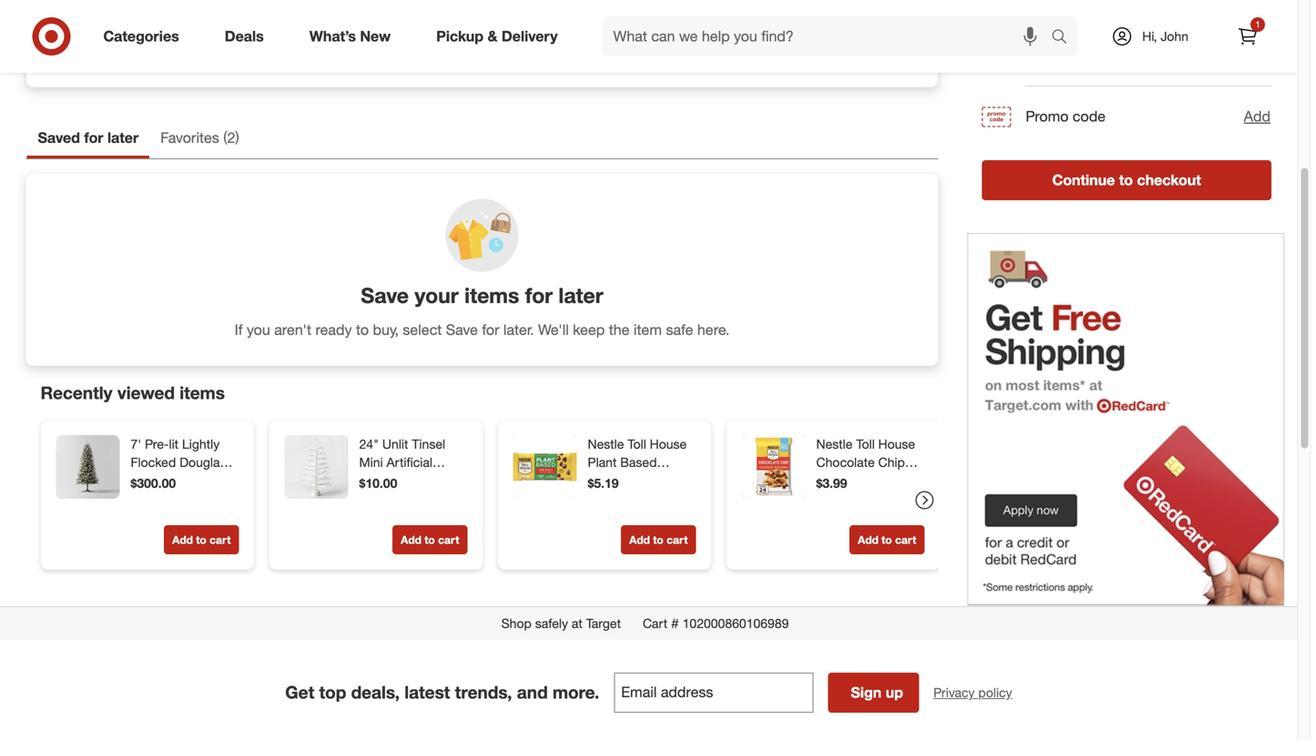 Task type: describe. For each thing, give the bounding box(es) containing it.
and
[[517, 682, 548, 703]]

shop safely at target
[[501, 616, 621, 632]]

categories
[[103, 27, 179, 45]]

favorites ( 2 )
[[160, 129, 239, 147]]

add inside $300.00 add to cart
[[172, 533, 193, 547]]

recently viewed items
[[41, 382, 225, 403]]

add down 9oz
[[629, 533, 650, 547]]

dallas
[[674, 29, 708, 45]]

pickup
[[436, 27, 484, 45]]

latest
[[405, 682, 450, 703]]

$300.00 add to cart
[[131, 475, 231, 547]]

christmas inside 24" unlit tinsel mini artificial christmas tree white - wondershop™
[[359, 473, 417, 489]]

for left the gift
[[1103, 48, 1121, 66]]

lit
[[169, 436, 179, 452]]

Store pickup radio
[[474, 28, 493, 46]]

what's
[[309, 27, 356, 45]]

add to cart button for wondershop™
[[393, 525, 468, 555]]

add to cart for nestle toll house plant based semi-sweet chocolate morsels  - 9oz
[[629, 533, 688, 547]]

item
[[634, 321, 662, 339]]

1 link
[[1228, 16, 1268, 56]]

delivery
[[502, 27, 558, 45]]

ready
[[316, 321, 352, 339]]

recently
[[41, 382, 113, 403]]

ready
[[500, 29, 536, 45]]

add down dough
[[858, 533, 879, 547]]

promo code
[[1026, 107, 1106, 125]]

for right saved
[[84, 129, 103, 147]]

we'll
[[538, 321, 569, 339]]

2 for (
[[227, 129, 235, 147]]

cart
[[643, 616, 668, 632]]

buy,
[[373, 321, 399, 339]]

1 horizontal spatial save
[[446, 321, 478, 339]]

to inside $300.00 add to cart
[[196, 533, 207, 547]]

tree inside 24" unlit tinsel mini artificial christmas tree white - wondershop™
[[421, 473, 445, 489]]

for up we'll
[[525, 283, 553, 308]]

4 cart from the left
[[895, 533, 917, 547]]

tree inside 7' pre-lit lightly flocked douglas fir artificial christmas tree clear lights - wondershop™
[[192, 491, 216, 507]]

continue to checkout button
[[982, 160, 1272, 200]]

items for your
[[465, 283, 519, 308]]

hi, john
[[1143, 28, 1189, 44]]

select
[[403, 321, 442, 339]]

cookie
[[816, 473, 857, 489]]

- inside 24" unlit tinsel mini artificial christmas tree white - wondershop™
[[396, 491, 400, 507]]

cart item ready to fulfill group
[[27, 0, 938, 86]]

here.
[[697, 321, 730, 339]]

24" unlit tinsel mini artificial christmas tree white - wondershop™
[[359, 436, 445, 525]]

hours
[[587, 29, 620, 45]]

house for chip
[[879, 436, 915, 452]]

north
[[637, 29, 670, 45]]

(
[[223, 129, 227, 147]]

artificial inside 7' pre-lit lightly flocked douglas fir artificial christmas tree clear lights - wondershop™
[[148, 473, 194, 489]]

shop
[[501, 616, 532, 632]]

get top deals, latest trends, and more.
[[285, 682, 600, 703]]

sweet
[[622, 473, 658, 489]]

based
[[620, 454, 657, 470]]

add to cart for nestle toll house chocolate chip cookie dough - 16.5oz
[[858, 533, 917, 547]]

continue
[[1053, 171, 1115, 189]]

keep
[[573, 321, 605, 339]]

change
[[500, 47, 544, 63]]

pickup & delivery
[[436, 27, 558, 45]]

7' pre-lit lightly flocked douglas fir artificial christmas tree clear lights - wondershop™ link
[[131, 435, 235, 543]]

nestle toll house chocolate chip cookie dough - 16.5oz link
[[816, 435, 921, 507]]

up
[[886, 684, 903, 702]]

7' pre-lit lightly flocked douglas fir artificial christmas tree clear lights - wondershop™
[[131, 436, 226, 543]]

0 vertical spatial save
[[361, 283, 409, 308]]

$300.00
[[131, 475, 176, 491]]

$10.00
[[359, 475, 397, 491]]

white
[[359, 491, 392, 507]]

hi,
[[1143, 28, 1157, 44]]

within
[[540, 29, 573, 45]]

deals
[[225, 27, 264, 45]]

)
[[235, 129, 239, 147]]

unlit
[[382, 436, 408, 452]]

4 add to cart button from the left
[[850, 525, 925, 555]]

pickup & delivery link
[[421, 16, 581, 56]]

to down 9oz
[[653, 533, 664, 547]]

What can we help you find? suggestions appear below search field
[[602, 16, 1056, 56]]

artificial inside 24" unlit tinsel mini artificial christmas tree white - wondershop™
[[387, 454, 433, 470]]

message
[[1150, 48, 1209, 66]]

clear
[[131, 509, 161, 525]]

sign up
[[851, 684, 903, 702]]

add to cart button for tree
[[164, 525, 239, 555]]

$3.99
[[816, 475, 848, 491]]

not eligible for gift message
[[1026, 48, 1209, 66]]

john
[[1161, 28, 1189, 44]]

$10.00 add to cart
[[359, 475, 459, 547]]

- inside nestle toll house plant based semi-sweet chocolate morsels  - 9oz
[[637, 509, 642, 525]]

sign
[[851, 684, 882, 702]]

cart inside $10.00 add to cart
[[438, 533, 459, 547]]

&
[[488, 27, 498, 45]]

eligible
[[1053, 48, 1099, 66]]

get free shipping on hundreds of thousands of items* with target redcard. apply now for a credit or debit redcard. *some restrictions apply. image
[[968, 233, 1285, 606]]

saved for later
[[38, 129, 139, 147]]

fir
[[131, 473, 145, 489]]

saved for later link
[[27, 120, 150, 158]]



Task type: locate. For each thing, give the bounding box(es) containing it.
- right white
[[396, 491, 400, 507]]

items for viewed
[[180, 382, 225, 403]]

tinsel
[[412, 436, 445, 452]]

continue to checkout
[[1053, 171, 1201, 189]]

at right the hours
[[623, 29, 634, 45]]

later
[[107, 129, 139, 147], [559, 283, 604, 308]]

tree up the lights
[[192, 491, 216, 507]]

tree down tinsel
[[421, 473, 445, 489]]

artificial down flocked
[[148, 473, 194, 489]]

cart
[[210, 533, 231, 547], [438, 533, 459, 547], [667, 533, 688, 547], [895, 533, 917, 547]]

nestle toll house chocolate chip cookie dough - 16.5oz image
[[742, 435, 806, 499], [742, 435, 806, 499]]

add down the lights
[[172, 533, 193, 547]]

cart inside $300.00 add to cart
[[210, 533, 231, 547]]

nestle toll house plant based semi-sweet chocolate morsels  - 9oz image
[[513, 435, 577, 499], [513, 435, 577, 499]]

morsels
[[588, 509, 633, 525]]

trends,
[[455, 682, 512, 703]]

toll for chip
[[856, 436, 875, 452]]

1 horizontal spatial nestle
[[816, 436, 853, 452]]

0 horizontal spatial items
[[180, 382, 225, 403]]

1 vertical spatial 2
[[227, 129, 235, 147]]

to left the buy, on the left top of the page
[[356, 321, 369, 339]]

to down '24" unlit tinsel mini artificial christmas tree white - wondershop™' link
[[425, 533, 435, 547]]

2 house from the left
[[879, 436, 915, 452]]

to down the lights
[[196, 533, 207, 547]]

1 vertical spatial items
[[180, 382, 225, 403]]

add to cart
[[629, 533, 688, 547], [858, 533, 917, 547]]

1 horizontal spatial items
[[465, 283, 519, 308]]

-
[[902, 473, 907, 489], [396, 491, 400, 507], [203, 509, 208, 525], [637, 509, 642, 525]]

add down '24" unlit tinsel mini artificial christmas tree white - wondershop™' link
[[401, 533, 422, 547]]

lightly
[[182, 436, 220, 452]]

0 vertical spatial at
[[623, 29, 634, 45]]

wondershop™ down white
[[359, 509, 439, 525]]

nestle up plant
[[588, 436, 624, 452]]

aren't
[[274, 321, 311, 339]]

deals,
[[351, 682, 400, 703]]

add to cart button for -
[[621, 525, 696, 555]]

add to cart button down 9oz
[[621, 525, 696, 555]]

2 cart from the left
[[438, 533, 459, 547]]

wondershop™ down the lights
[[131, 527, 210, 543]]

1 vertical spatial christmas
[[131, 491, 189, 507]]

chip
[[879, 454, 905, 470]]

dough
[[860, 473, 898, 489]]

1 vertical spatial artificial
[[148, 473, 194, 489]]

house for based
[[650, 436, 687, 452]]

what's new link
[[294, 16, 414, 56]]

search button
[[1043, 16, 1087, 60]]

chocolate inside nestle toll house chocolate chip cookie dough - 16.5oz
[[816, 454, 875, 470]]

later right saved
[[107, 129, 139, 147]]

privacy
[[934, 685, 975, 701]]

2 left the hours
[[577, 29, 584, 45]]

to right continue
[[1119, 171, 1133, 189]]

save right select
[[446, 321, 478, 339]]

chocolate
[[816, 454, 875, 470], [588, 491, 646, 507]]

0 horizontal spatial house
[[650, 436, 687, 452]]

1
[[1256, 19, 1261, 30]]

at
[[623, 29, 634, 45], [572, 616, 583, 632]]

24" unlit tinsel mini artificial christmas tree white - wondershop™ image
[[285, 435, 348, 499], [285, 435, 348, 499]]

saved
[[38, 129, 80, 147]]

- down chip
[[902, 473, 907, 489]]

search
[[1043, 29, 1087, 47]]

categories link
[[88, 16, 202, 56]]

None text field
[[614, 673, 814, 713]]

christmas up clear
[[131, 491, 189, 507]]

chocolate up morsels
[[588, 491, 646, 507]]

add inside $10.00 add to cart
[[401, 533, 422, 547]]

ready within 2 hours at north dallas change store
[[500, 29, 708, 63]]

1 toll from the left
[[628, 436, 646, 452]]

at right safely
[[572, 616, 583, 632]]

to inside continue to checkout button
[[1119, 171, 1133, 189]]

1 horizontal spatial tree
[[421, 473, 445, 489]]

0 horizontal spatial chocolate
[[588, 491, 646, 507]]

safe
[[666, 321, 693, 339]]

0 vertical spatial tree
[[421, 473, 445, 489]]

1 vertical spatial later
[[559, 283, 604, 308]]

at inside ready within 2 hours at north dallas change store
[[623, 29, 634, 45]]

safely
[[535, 616, 568, 632]]

0 horizontal spatial 2
[[227, 129, 235, 147]]

2 toll from the left
[[856, 436, 875, 452]]

0 horizontal spatial add to cart
[[629, 533, 688, 547]]

- right the lights
[[203, 509, 208, 525]]

viewed
[[117, 382, 175, 403]]

1 cart from the left
[[210, 533, 231, 547]]

nestle up cookie
[[816, 436, 853, 452]]

1 horizontal spatial at
[[623, 29, 634, 45]]

7' pre-lit lightly flocked douglas fir artificial christmas tree clear lights - wondershop™ image
[[56, 435, 120, 499], [56, 435, 120, 499]]

house inside nestle toll house plant based semi-sweet chocolate morsels  - 9oz
[[650, 436, 687, 452]]

more.
[[553, 682, 600, 703]]

artificial down unlit
[[387, 454, 433, 470]]

1 add to cart button from the left
[[164, 525, 239, 555]]

1 horizontal spatial toll
[[856, 436, 875, 452]]

save
[[361, 283, 409, 308], [446, 321, 478, 339]]

semi-
[[588, 473, 622, 489]]

new
[[360, 27, 391, 45]]

2 right 'favorites'
[[227, 129, 235, 147]]

nestle for chocolate
[[816, 436, 853, 452]]

24" unlit tinsel mini artificial christmas tree white - wondershop™ link
[[359, 435, 464, 525]]

1 vertical spatial tree
[[192, 491, 216, 507]]

1 vertical spatial save
[[446, 321, 478, 339]]

add
[[1244, 107, 1271, 125], [172, 533, 193, 547], [401, 533, 422, 547], [629, 533, 650, 547], [858, 533, 879, 547]]

house up chip
[[879, 436, 915, 452]]

2 add to cart button from the left
[[393, 525, 468, 555]]

house
[[650, 436, 687, 452], [879, 436, 915, 452]]

policy
[[979, 685, 1013, 701]]

0 vertical spatial chocolate
[[816, 454, 875, 470]]

sign up button
[[828, 673, 919, 713]]

not
[[1026, 48, 1049, 66]]

- inside 7' pre-lit lightly flocked douglas fir artificial christmas tree clear lights - wondershop™
[[203, 509, 208, 525]]

add to cart button down dough
[[850, 525, 925, 555]]

0 horizontal spatial artificial
[[148, 473, 194, 489]]

toll for based
[[628, 436, 646, 452]]

0 horizontal spatial nestle
[[588, 436, 624, 452]]

0 vertical spatial christmas
[[359, 473, 417, 489]]

items up if you aren't ready to buy, select save for later. we'll keep the item safe here.
[[465, 283, 519, 308]]

add to cart button down '24" unlit tinsel mini artificial christmas tree white - wondershop™' link
[[393, 525, 468, 555]]

nestle inside nestle toll house plant based semi-sweet chocolate morsels  - 9oz
[[588, 436, 624, 452]]

1 add to cart from the left
[[629, 533, 688, 547]]

mini
[[359, 454, 383, 470]]

items up lightly
[[180, 382, 225, 403]]

deals link
[[209, 16, 287, 56]]

plant
[[588, 454, 617, 470]]

102000860106989
[[683, 616, 789, 632]]

1 vertical spatial wondershop™
[[131, 527, 210, 543]]

1 vertical spatial chocolate
[[588, 491, 646, 507]]

1 horizontal spatial christmas
[[359, 473, 417, 489]]

house inside nestle toll house chocolate chip cookie dough - 16.5oz
[[879, 436, 915, 452]]

0 vertical spatial wondershop™
[[359, 509, 439, 525]]

1 nestle from the left
[[588, 436, 624, 452]]

artificial
[[387, 454, 433, 470], [148, 473, 194, 489]]

favorites
[[160, 129, 219, 147]]

1 horizontal spatial wondershop™
[[359, 509, 439, 525]]

nestle toll house chocolate chip cookie dough - 16.5oz
[[816, 436, 915, 507]]

to inside $10.00 add to cart
[[425, 533, 435, 547]]

what's new
[[309, 27, 391, 45]]

douglas
[[180, 454, 226, 470]]

2 add to cart from the left
[[858, 533, 917, 547]]

if
[[235, 321, 243, 339]]

7'
[[131, 436, 141, 452]]

1 vertical spatial at
[[572, 616, 583, 632]]

0 horizontal spatial christmas
[[131, 491, 189, 507]]

0 horizontal spatial at
[[572, 616, 583, 632]]

$5.19
[[588, 475, 619, 491]]

1 house from the left
[[650, 436, 687, 452]]

save up the buy, on the left top of the page
[[361, 283, 409, 308]]

top
[[319, 682, 346, 703]]

add to cart button down the lights
[[164, 525, 239, 555]]

to down dough
[[882, 533, 892, 547]]

toll up dough
[[856, 436, 875, 452]]

1 horizontal spatial 2
[[577, 29, 584, 45]]

if you aren't ready to buy, select save for later. we'll keep the item safe here.
[[235, 321, 730, 339]]

toll up "based"
[[628, 436, 646, 452]]

add to cart down dough
[[858, 533, 917, 547]]

code
[[1073, 107, 1106, 125]]

0 horizontal spatial wondershop™
[[131, 527, 210, 543]]

wondershop™ inside 7' pre-lit lightly flocked douglas fir artificial christmas tree clear lights - wondershop™
[[131, 527, 210, 543]]

0 horizontal spatial save
[[361, 283, 409, 308]]

- inside nestle toll house chocolate chip cookie dough - 16.5oz
[[902, 473, 907, 489]]

for left later.
[[482, 321, 499, 339]]

checkout
[[1137, 171, 1201, 189]]

chocolate inside nestle toll house plant based semi-sweet chocolate morsels  - 9oz
[[588, 491, 646, 507]]

nestle toll house plant based semi-sweet chocolate morsels  - 9oz link
[[588, 435, 693, 525]]

2 for within
[[577, 29, 584, 45]]

get
[[285, 682, 314, 703]]

wondershop™ inside 24" unlit tinsel mini artificial christmas tree white - wondershop™
[[359, 509, 439, 525]]

9oz
[[645, 509, 665, 525]]

- left 9oz
[[637, 509, 642, 525]]

later up keep
[[559, 283, 604, 308]]

3 cart from the left
[[667, 533, 688, 547]]

0 vertical spatial artificial
[[387, 454, 433, 470]]

christmas up white
[[359, 473, 417, 489]]

0 vertical spatial 2
[[577, 29, 584, 45]]

add to cart down 9oz
[[629, 533, 688, 547]]

add inside add button
[[1244, 107, 1271, 125]]

gift
[[1125, 48, 1146, 66]]

0 horizontal spatial later
[[107, 129, 139, 147]]

your
[[415, 283, 459, 308]]

pre-
[[145, 436, 169, 452]]

flocked
[[131, 454, 176, 470]]

1 horizontal spatial chocolate
[[816, 454, 875, 470]]

0 vertical spatial items
[[465, 283, 519, 308]]

1 horizontal spatial artificial
[[387, 454, 433, 470]]

toll inside nestle toll house chocolate chip cookie dough - 16.5oz
[[856, 436, 875, 452]]

christmas inside 7' pre-lit lightly flocked douglas fir artificial christmas tree clear lights - wondershop™
[[131, 491, 189, 507]]

later.
[[504, 321, 534, 339]]

3 add to cart button from the left
[[621, 525, 696, 555]]

cart # 102000860106989
[[643, 616, 789, 632]]

save your items for later
[[361, 283, 604, 308]]

0 horizontal spatial toll
[[628, 436, 646, 452]]

1 horizontal spatial add to cart
[[858, 533, 917, 547]]

nestle
[[588, 436, 624, 452], [816, 436, 853, 452]]

add down 1 link
[[1244, 107, 1271, 125]]

0 vertical spatial later
[[107, 129, 139, 147]]

house up "based"
[[650, 436, 687, 452]]

1 horizontal spatial house
[[879, 436, 915, 452]]

2 nestle from the left
[[816, 436, 853, 452]]

16.5oz
[[816, 491, 855, 507]]

nestle for plant
[[588, 436, 624, 452]]

nestle inside nestle toll house chocolate chip cookie dough - 16.5oz
[[816, 436, 853, 452]]

chocolate up cookie
[[816, 454, 875, 470]]

2 inside ready within 2 hours at north dallas change store
[[577, 29, 584, 45]]

the
[[609, 321, 630, 339]]

0 horizontal spatial tree
[[192, 491, 216, 507]]

1 horizontal spatial later
[[559, 283, 604, 308]]

toll inside nestle toll house plant based semi-sweet chocolate morsels  - 9oz
[[628, 436, 646, 452]]

lights
[[164, 509, 199, 525]]



Task type: vqa. For each thing, say whether or not it's contained in the screenshot.
the bottommost Items
yes



